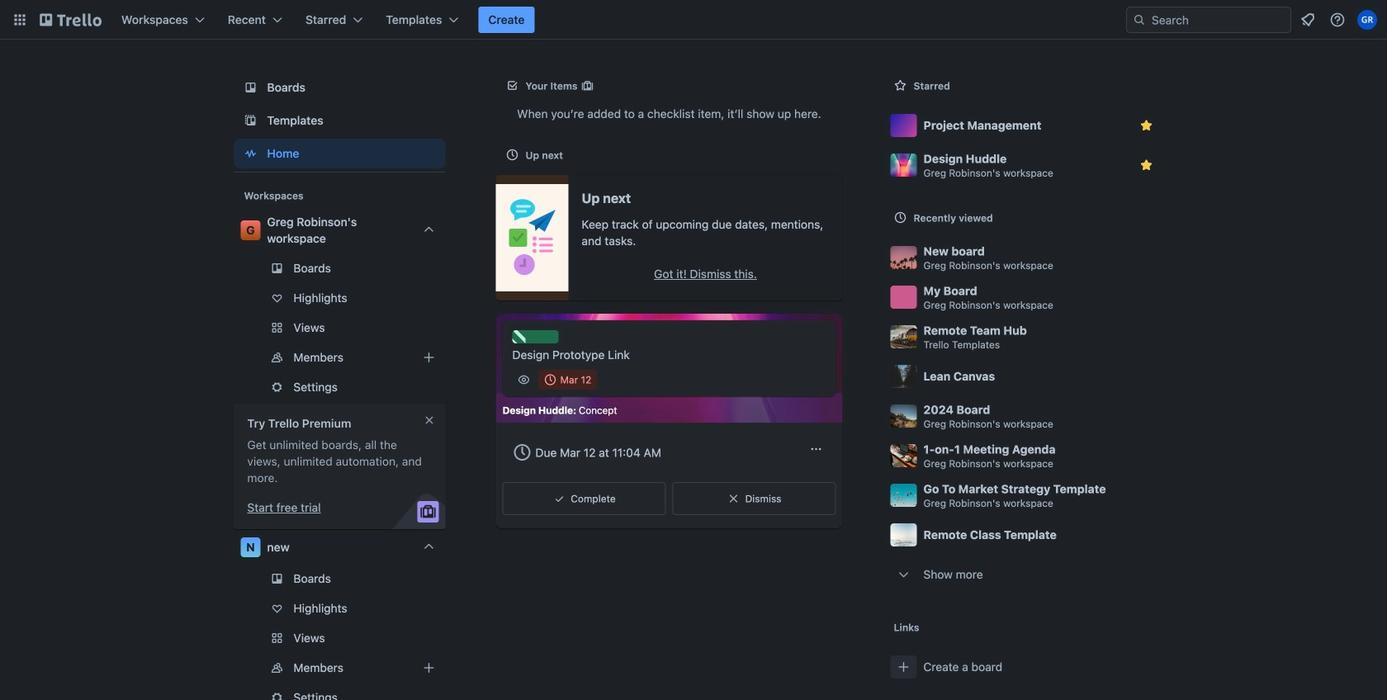 Task type: describe. For each thing, give the bounding box(es) containing it.
search image
[[1134, 13, 1147, 26]]

color: green, title: none image
[[513, 330, 559, 344]]

home image
[[241, 144, 261, 164]]

click to unstar project management. it will be removed from your starred list. image
[[1139, 117, 1155, 134]]

back to home image
[[40, 7, 102, 33]]

1 add image from the top
[[419, 348, 439, 368]]



Task type: locate. For each thing, give the bounding box(es) containing it.
Search field
[[1147, 8, 1291, 31]]

1 vertical spatial add image
[[419, 658, 439, 678]]

primary element
[[0, 0, 1388, 40]]

board image
[[241, 78, 261, 97]]

2 add image from the top
[[419, 658, 439, 678]]

click to unstar design huddle . it will be removed from your starred list. image
[[1139, 157, 1155, 173]]

template board image
[[241, 111, 261, 131]]

greg robinson (gregrobinson96) image
[[1358, 10, 1378, 30]]

add image
[[419, 348, 439, 368], [419, 658, 439, 678]]

open information menu image
[[1330, 12, 1347, 28]]

0 vertical spatial add image
[[419, 348, 439, 368]]

0 notifications image
[[1299, 10, 1319, 30]]



Task type: vqa. For each thing, say whether or not it's contained in the screenshot.
the Search 'FIELD' at the right top of the page
yes



